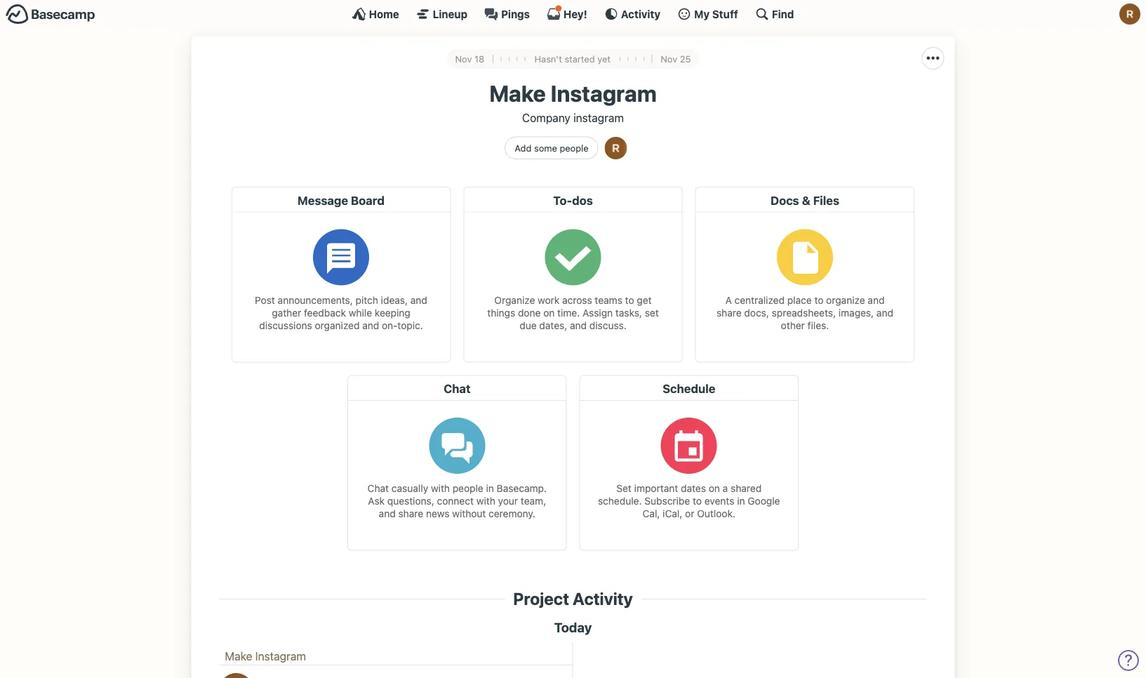 Task type: describe. For each thing, give the bounding box(es) containing it.
switch accounts image
[[6, 4, 95, 25]]

nov 18
[[455, 53, 484, 64]]

stuff
[[712, 8, 738, 20]]

activity link
[[604, 7, 661, 21]]

project
[[513, 589, 569, 608]]

hasn't
[[534, 53, 562, 64]]

started
[[565, 53, 595, 64]]

add some people link
[[505, 137, 598, 159]]

home link
[[352, 7, 399, 21]]

ruby image
[[1120, 4, 1141, 25]]

activity inside main element
[[621, 8, 661, 20]]

my stuff button
[[677, 7, 738, 21]]

find
[[772, 8, 794, 20]]

my
[[694, 8, 710, 20]]

18
[[474, 53, 484, 64]]

make instagram
[[225, 650, 306, 663]]

today
[[554, 619, 592, 635]]

company
[[522, 111, 571, 125]]

make for make instagram
[[225, 650, 252, 663]]

my stuff
[[694, 8, 738, 20]]

25
[[680, 53, 691, 64]]

main element
[[0, 0, 1146, 27]]

find button
[[755, 7, 794, 21]]

1 vertical spatial activity
[[573, 589, 633, 608]]

instagram for make instagram company instagram
[[551, 80, 657, 106]]

pings button
[[484, 7, 530, 21]]



Task type: vqa. For each thing, say whether or not it's contained in the screenshot.
the rightmost CHAT
no



Task type: locate. For each thing, give the bounding box(es) containing it.
project activity
[[513, 589, 633, 608]]

2 nov from the left
[[661, 53, 677, 64]]

nov left 18
[[455, 53, 472, 64]]

some
[[534, 143, 557, 153]]

nov for nov 25
[[661, 53, 677, 64]]

instagram for make instagram
[[255, 650, 306, 663]]

1 nov from the left
[[455, 53, 472, 64]]

nov
[[455, 53, 472, 64], [661, 53, 677, 64]]

ruby image
[[605, 137, 627, 159]]

make for make instagram company instagram
[[489, 80, 546, 106]]

yet
[[597, 53, 611, 64]]

nov for nov 18
[[455, 53, 472, 64]]

people
[[560, 143, 589, 153]]

0 vertical spatial instagram
[[551, 80, 657, 106]]

activity up today
[[573, 589, 633, 608]]

0 vertical spatial make
[[489, 80, 546, 106]]

0 horizontal spatial make
[[225, 650, 252, 663]]

activity
[[621, 8, 661, 20], [573, 589, 633, 608]]

pings
[[501, 8, 530, 20]]

0 horizontal spatial nov
[[455, 53, 472, 64]]

instagram
[[573, 111, 624, 125]]

hey!
[[564, 8, 587, 20]]

make instagram link
[[225, 650, 306, 663]]

activity left my
[[621, 8, 661, 20]]

instagram inside make instagram company instagram
[[551, 80, 657, 106]]

add
[[515, 143, 532, 153]]

1 vertical spatial instagram
[[255, 650, 306, 663]]

1 horizontal spatial make
[[489, 80, 546, 106]]

nov 25
[[661, 53, 691, 64]]

lineup
[[433, 8, 468, 20]]

1 vertical spatial make
[[225, 650, 252, 663]]

nov left 25
[[661, 53, 677, 64]]

1 horizontal spatial nov
[[661, 53, 677, 64]]

make inside make instagram company instagram
[[489, 80, 546, 106]]

instagram
[[551, 80, 657, 106], [255, 650, 306, 663]]

add some people
[[515, 143, 589, 153]]

make
[[489, 80, 546, 106], [225, 650, 252, 663]]

1 horizontal spatial instagram
[[551, 80, 657, 106]]

hasn't started yet
[[534, 53, 611, 64]]

lineup link
[[416, 7, 468, 21]]

hey! button
[[547, 5, 587, 21]]

home
[[369, 8, 399, 20]]

0 horizontal spatial instagram
[[255, 650, 306, 663]]

make instagram company instagram
[[489, 80, 657, 125]]

0 vertical spatial activity
[[621, 8, 661, 20]]



